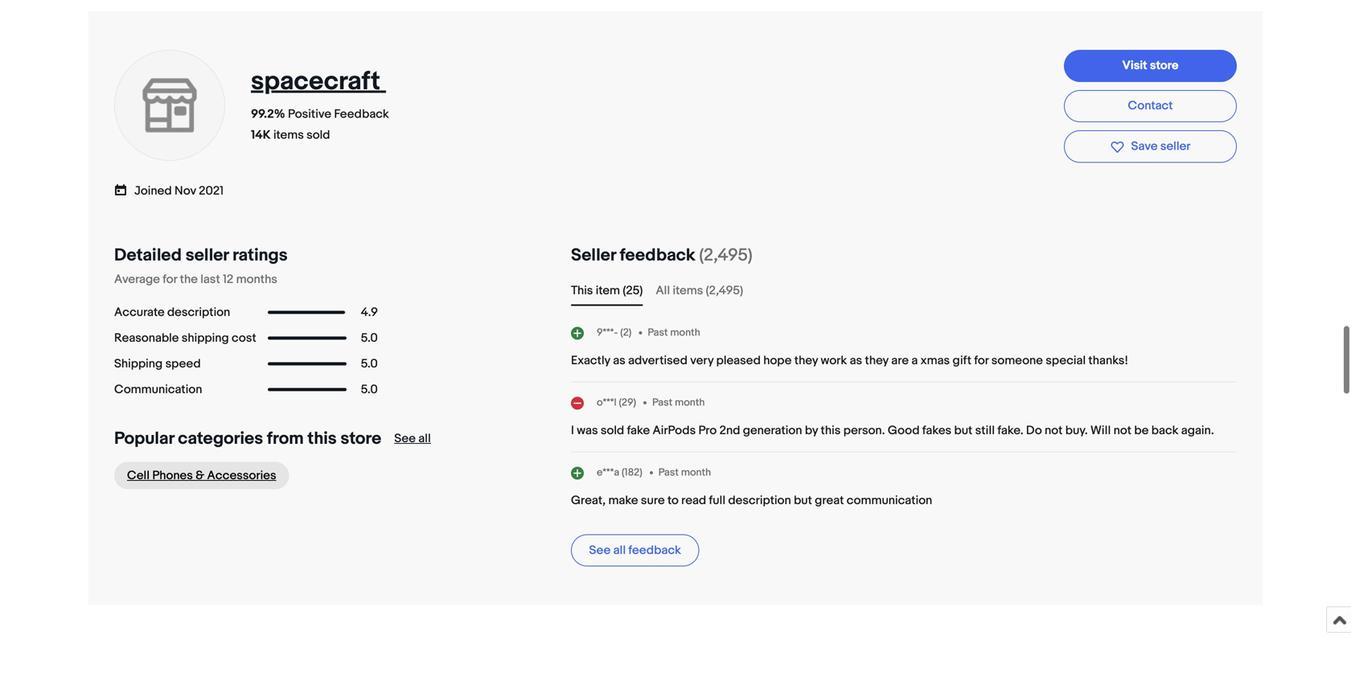 Task type: locate. For each thing, give the bounding box(es) containing it.
shipping
[[182, 331, 229, 346]]

items right 14k
[[273, 128, 304, 143]]

not
[[1045, 424, 1063, 438], [1114, 424, 1132, 438]]

seller up "last"
[[186, 245, 229, 266]]

cell phones & accessories
[[127, 469, 276, 483]]

1 horizontal spatial as
[[850, 354, 862, 368]]

1 horizontal spatial store
[[1150, 58, 1179, 73]]

month up airpods
[[675, 396, 705, 409]]

see all link
[[394, 432, 431, 446]]

this right from
[[308, 428, 337, 449]]

communication
[[114, 383, 202, 397]]

1 horizontal spatial for
[[974, 354, 989, 368]]

fake.
[[998, 424, 1024, 438]]

spacecraft
[[251, 66, 380, 97]]

0 vertical spatial seller
[[1161, 139, 1191, 154]]

popular categories from this store
[[114, 428, 381, 449]]

pleased
[[716, 354, 761, 368]]

0 horizontal spatial this
[[308, 428, 337, 449]]

e***a
[[597, 466, 620, 479]]

store
[[1150, 58, 1179, 73], [341, 428, 381, 449]]

0 vertical spatial past
[[648, 327, 668, 339]]

1 5.0 from the top
[[361, 331, 378, 346]]

xmas
[[921, 354, 950, 368]]

0 horizontal spatial as
[[613, 354, 626, 368]]

1 horizontal spatial not
[[1114, 424, 1132, 438]]

(2,495) inside tab list
[[706, 284, 743, 298]]

joined nov 2021
[[134, 184, 224, 198]]

for right the gift at bottom right
[[974, 354, 989, 368]]

0 horizontal spatial not
[[1045, 424, 1063, 438]]

0 horizontal spatial items
[[273, 128, 304, 143]]

0 horizontal spatial sold
[[307, 128, 330, 143]]

(2,495) for seller feedback (2,495)
[[699, 245, 753, 266]]

1 horizontal spatial seller
[[1161, 139, 1191, 154]]

as
[[613, 354, 626, 368], [850, 354, 862, 368]]

this item (25)
[[571, 284, 643, 298]]

see
[[394, 432, 416, 446], [589, 543, 611, 558]]

full
[[709, 494, 726, 508]]

month up "read"
[[681, 466, 711, 479]]

past up to
[[659, 466, 679, 479]]

see for see all feedback
[[589, 543, 611, 558]]

1 horizontal spatial they
[[865, 354, 889, 368]]

as right work
[[850, 354, 862, 368]]

2nd
[[720, 424, 740, 438]]

1 vertical spatial past
[[652, 396, 673, 409]]

seller right "save"
[[1161, 139, 1191, 154]]

but left great
[[794, 494, 812, 508]]

0 vertical spatial items
[[273, 128, 304, 143]]

month for airpods
[[675, 396, 705, 409]]

0 vertical spatial see
[[394, 432, 416, 446]]

fake
[[627, 424, 650, 438]]

airpods
[[653, 424, 696, 438]]

still
[[975, 424, 995, 438]]

store right visit
[[1150, 58, 1179, 73]]

0 vertical spatial feedback
[[620, 245, 695, 266]]

0 horizontal spatial all
[[419, 432, 431, 446]]

1 vertical spatial sold
[[601, 424, 624, 438]]

phones
[[152, 469, 193, 483]]

for
[[163, 272, 177, 287], [974, 354, 989, 368]]

past month up airpods
[[652, 396, 705, 409]]

text__icon wrapper image
[[114, 182, 134, 197]]

0 vertical spatial 5.0
[[361, 331, 378, 346]]

0 vertical spatial sold
[[307, 128, 330, 143]]

(2,495) right all
[[706, 284, 743, 298]]

month
[[670, 327, 700, 339], [675, 396, 705, 409], [681, 466, 711, 479]]

month for pleased
[[670, 327, 700, 339]]

see all feedback
[[589, 543, 681, 558]]

past up airpods
[[652, 396, 673, 409]]

seller
[[1161, 139, 1191, 154], [186, 245, 229, 266]]

1 vertical spatial see
[[589, 543, 611, 558]]

(2,495) up the all items (2,495)
[[699, 245, 753, 266]]

99.2% positive feedback 14k items sold
[[251, 107, 389, 143]]

2 vertical spatial 5.0
[[361, 383, 378, 397]]

past month up advertised
[[648, 327, 700, 339]]

2 vertical spatial month
[[681, 466, 711, 479]]

feedback
[[334, 107, 389, 122]]

exactly as advertised very pleased hope they work as they are a xmas gift for someone special thanks!
[[571, 354, 1129, 368]]

1 horizontal spatial items
[[673, 284, 703, 298]]

categories
[[178, 428, 263, 449]]

1 vertical spatial month
[[675, 396, 705, 409]]

this right by in the right bottom of the page
[[821, 424, 841, 438]]

the
[[180, 272, 198, 287]]

thanks!
[[1089, 354, 1129, 368]]

accurate description
[[114, 305, 230, 320]]

0 horizontal spatial but
[[794, 494, 812, 508]]

was
[[577, 424, 598, 438]]

2 vertical spatial past
[[659, 466, 679, 479]]

sold inside 99.2% positive feedback 14k items sold
[[307, 128, 330, 143]]

past
[[648, 327, 668, 339], [652, 396, 673, 409], [659, 466, 679, 479]]

1 vertical spatial all
[[613, 543, 626, 558]]

1 not from the left
[[1045, 424, 1063, 438]]

month up very
[[670, 327, 700, 339]]

i
[[571, 424, 574, 438]]

save
[[1131, 139, 1158, 154]]

items right all
[[673, 284, 703, 298]]

0 horizontal spatial see
[[394, 432, 416, 446]]

1 horizontal spatial but
[[954, 424, 973, 438]]

all for see all
[[419, 432, 431, 446]]

not right do
[[1045, 424, 1063, 438]]

they
[[795, 354, 818, 368], [865, 354, 889, 368]]

1 horizontal spatial see
[[589, 543, 611, 558]]

0 horizontal spatial for
[[163, 272, 177, 287]]

0 horizontal spatial description
[[167, 305, 230, 320]]

detailed
[[114, 245, 182, 266]]

as down the 9***- (2)
[[613, 354, 626, 368]]

&
[[196, 469, 204, 483]]

tab list containing this item (25)
[[571, 282, 1237, 300]]

seller for save
[[1161, 139, 1191, 154]]

1 vertical spatial 5.0
[[361, 357, 378, 371]]

contact link
[[1064, 90, 1237, 122]]

5.0 for speed
[[361, 357, 378, 371]]

1 vertical spatial past month
[[652, 396, 705, 409]]

(2,495) for all items (2,495)
[[706, 284, 743, 298]]

special
[[1046, 354, 1086, 368]]

description
[[167, 305, 230, 320], [728, 494, 791, 508]]

0 vertical spatial (2,495)
[[699, 245, 753, 266]]

cost
[[232, 331, 256, 346]]

are
[[891, 354, 909, 368]]

1 horizontal spatial sold
[[601, 424, 624, 438]]

all
[[419, 432, 431, 446], [613, 543, 626, 558]]

0 vertical spatial all
[[419, 432, 431, 446]]

a
[[912, 354, 918, 368]]

feedback down sure
[[629, 543, 681, 558]]

but left still
[[954, 424, 973, 438]]

they left are
[[865, 354, 889, 368]]

reasonable
[[114, 331, 179, 346]]

description up shipping
[[167, 305, 230, 320]]

items inside 99.2% positive feedback 14k items sold
[[273, 128, 304, 143]]

1 vertical spatial description
[[728, 494, 791, 508]]

accessories
[[207, 469, 276, 483]]

0 horizontal spatial seller
[[186, 245, 229, 266]]

not left be
[[1114, 424, 1132, 438]]

communication
[[847, 494, 933, 508]]

tab list
[[571, 282, 1237, 300]]

shipping
[[114, 357, 163, 371]]

0 vertical spatial past month
[[648, 327, 700, 339]]

0 horizontal spatial they
[[795, 354, 818, 368]]

1 horizontal spatial this
[[821, 424, 841, 438]]

0 vertical spatial month
[[670, 327, 700, 339]]

feedback
[[620, 245, 695, 266], [629, 543, 681, 558]]

1 vertical spatial (2,495)
[[706, 284, 743, 298]]

see all
[[394, 432, 431, 446]]

2 vertical spatial past month
[[659, 466, 711, 479]]

feedback up all
[[620, 245, 695, 266]]

someone
[[992, 354, 1043, 368]]

description right full
[[728, 494, 791, 508]]

store left see all "link"
[[341, 428, 381, 449]]

seller inside button
[[1161, 139, 1191, 154]]

sold right was
[[601, 424, 624, 438]]

this
[[821, 424, 841, 438], [308, 428, 337, 449]]

exactly
[[571, 354, 610, 368]]

past for fake
[[652, 396, 673, 409]]

1 vertical spatial seller
[[186, 245, 229, 266]]

0 vertical spatial store
[[1150, 58, 1179, 73]]

0 vertical spatial description
[[167, 305, 230, 320]]

2 5.0 from the top
[[361, 357, 378, 371]]

they left work
[[795, 354, 818, 368]]

great, make sure to read full description but great communication
[[571, 494, 933, 508]]

past month up "read"
[[659, 466, 711, 479]]

past up advertised
[[648, 327, 668, 339]]

0 horizontal spatial store
[[341, 428, 381, 449]]

sold down positive
[[307, 128, 330, 143]]

1 horizontal spatial all
[[613, 543, 626, 558]]

5.0
[[361, 331, 378, 346], [361, 357, 378, 371], [361, 383, 378, 397]]

past month
[[648, 327, 700, 339], [652, 396, 705, 409], [659, 466, 711, 479]]

for left the in the left of the page
[[163, 272, 177, 287]]



Task type: vqa. For each thing, say whether or not it's contained in the screenshot.
Detailed Seller Ratings at left top
yes



Task type: describe. For each thing, give the bounding box(es) containing it.
(29)
[[619, 396, 636, 409]]

all items (2,495)
[[656, 284, 743, 298]]

great
[[815, 494, 844, 508]]

1 vertical spatial items
[[673, 284, 703, 298]]

all for see all feedback
[[613, 543, 626, 558]]

make
[[608, 494, 638, 508]]

spacecraft image
[[113, 49, 226, 162]]

5.0 for shipping
[[361, 331, 378, 346]]

will
[[1091, 424, 1111, 438]]

1 vertical spatial feedback
[[629, 543, 681, 558]]

2 as from the left
[[850, 354, 862, 368]]

save seller button
[[1064, 130, 1237, 163]]

past month for fake
[[652, 396, 705, 409]]

joined
[[134, 184, 172, 198]]

hope
[[764, 354, 792, 368]]

past for very
[[648, 327, 668, 339]]

2 they from the left
[[865, 354, 889, 368]]

4.9
[[361, 305, 378, 320]]

past for to
[[659, 466, 679, 479]]

3 5.0 from the top
[[361, 383, 378, 397]]

seller for detailed
[[186, 245, 229, 266]]

cell phones & accessories link
[[114, 462, 289, 490]]

see for see all
[[394, 432, 416, 446]]

i was sold fake airpods pro 2nd generation by this person. good fakes but still fake. do not buy. will not be back again.
[[571, 424, 1214, 438]]

person.
[[844, 424, 885, 438]]

0 vertical spatial but
[[954, 424, 973, 438]]

advertised
[[628, 354, 688, 368]]

fakes
[[923, 424, 952, 438]]

nov
[[175, 184, 196, 198]]

1 vertical spatial store
[[341, 428, 381, 449]]

save seller
[[1131, 139, 1191, 154]]

item
[[596, 284, 620, 298]]

months
[[236, 272, 277, 287]]

seller
[[571, 245, 616, 266]]

from
[[267, 428, 304, 449]]

buy.
[[1066, 424, 1088, 438]]

month for read
[[681, 466, 711, 479]]

o***l
[[597, 396, 617, 409]]

read
[[681, 494, 706, 508]]

last
[[200, 272, 220, 287]]

ratings
[[233, 245, 288, 266]]

past month for to
[[659, 466, 711, 479]]

visit store link
[[1064, 50, 1237, 82]]

e***a (182)
[[597, 466, 643, 479]]

gift
[[953, 354, 972, 368]]

visit
[[1123, 58, 1148, 73]]

shipping speed
[[114, 357, 201, 371]]

(25)
[[623, 284, 643, 298]]

popular
[[114, 428, 174, 449]]

reasonable shipping cost
[[114, 331, 256, 346]]

9***- (2)
[[597, 327, 632, 339]]

all
[[656, 284, 670, 298]]

back
[[1152, 424, 1179, 438]]

average for the last 12 months
[[114, 272, 277, 287]]

do
[[1026, 424, 1042, 438]]

visit store
[[1123, 58, 1179, 73]]

2021
[[199, 184, 224, 198]]

14k
[[251, 128, 271, 143]]

12
[[223, 272, 234, 287]]

past month for very
[[648, 327, 700, 339]]

by
[[805, 424, 818, 438]]

to
[[668, 494, 679, 508]]

1 as from the left
[[613, 354, 626, 368]]

cell
[[127, 469, 150, 483]]

1 vertical spatial but
[[794, 494, 812, 508]]

very
[[690, 354, 714, 368]]

2 not from the left
[[1114, 424, 1132, 438]]

seller feedback (2,495)
[[571, 245, 753, 266]]

contact
[[1128, 99, 1173, 113]]

spacecraft link
[[251, 66, 386, 97]]

great,
[[571, 494, 606, 508]]

pro
[[699, 424, 717, 438]]

accurate
[[114, 305, 165, 320]]

1 horizontal spatial description
[[728, 494, 791, 508]]

(2)
[[620, 327, 632, 339]]

speed
[[165, 357, 201, 371]]

1 they from the left
[[795, 354, 818, 368]]

1 vertical spatial for
[[974, 354, 989, 368]]

0 vertical spatial for
[[163, 272, 177, 287]]

detailed seller ratings
[[114, 245, 288, 266]]

positive
[[288, 107, 331, 122]]

see all feedback link
[[571, 535, 699, 567]]

average
[[114, 272, 160, 287]]

99.2%
[[251, 107, 285, 122]]

9***-
[[597, 327, 618, 339]]

good
[[888, 424, 920, 438]]

be
[[1134, 424, 1149, 438]]

o***l (29)
[[597, 396, 636, 409]]

(182)
[[622, 466, 643, 479]]

generation
[[743, 424, 802, 438]]



